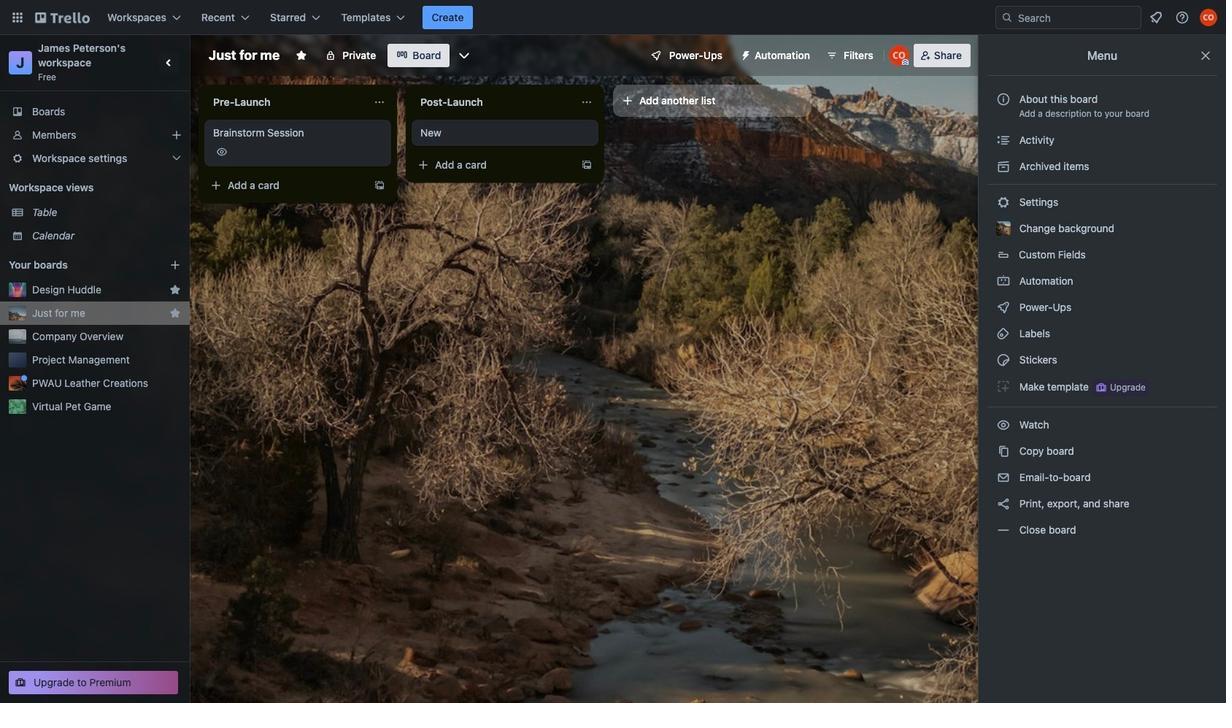 Task type: vqa. For each thing, say whether or not it's contained in the screenshot.
Create from template… icon
yes



Task type: describe. For each thing, give the bounding box(es) containing it.
1 horizontal spatial christina overa (christinaovera) image
[[1200, 9, 1218, 26]]

add board image
[[169, 259, 181, 271]]

2 starred icon image from the top
[[169, 307, 181, 319]]

Search field
[[1014, 7, 1141, 28]]

3 sm image from the top
[[997, 274, 1011, 288]]

7 sm image from the top
[[997, 497, 1011, 511]]

open information menu image
[[1176, 10, 1190, 25]]

6 sm image from the top
[[997, 418, 1011, 432]]

primary element
[[0, 0, 1227, 35]]

create from template… image
[[581, 159, 593, 171]]

workspace navigation collapse icon image
[[159, 53, 180, 73]]

1 sm image from the top
[[997, 133, 1011, 148]]



Task type: locate. For each thing, give the bounding box(es) containing it.
sm image
[[997, 133, 1011, 148], [997, 159, 1011, 174], [997, 274, 1011, 288], [997, 326, 1011, 341], [997, 379, 1011, 394], [997, 418, 1011, 432], [997, 497, 1011, 511]]

0 horizontal spatial christina overa (christinaovera) image
[[889, 45, 910, 66]]

starred icon image
[[169, 284, 181, 296], [169, 307, 181, 319]]

4 sm image from the top
[[997, 326, 1011, 341]]

0 vertical spatial christina overa (christinaovera) image
[[1200, 9, 1218, 26]]

None text field
[[412, 91, 575, 114]]

sm image
[[735, 44, 755, 64], [997, 195, 1011, 210], [997, 300, 1011, 315], [997, 353, 1011, 367], [997, 444, 1011, 459], [997, 470, 1011, 485], [997, 523, 1011, 537]]

star or unstar board image
[[296, 50, 308, 61]]

0 notifications image
[[1148, 9, 1165, 26]]

0 vertical spatial starred icon image
[[169, 284, 181, 296]]

1 starred icon image from the top
[[169, 284, 181, 296]]

customize views image
[[457, 48, 472, 63]]

christina overa (christinaovera) image
[[1200, 9, 1218, 26], [889, 45, 910, 66]]

create from template… image
[[374, 180, 386, 191]]

search image
[[1002, 12, 1014, 23]]

back to home image
[[35, 6, 90, 29]]

1 vertical spatial starred icon image
[[169, 307, 181, 319]]

your boards with 6 items element
[[9, 256, 148, 274]]

1 vertical spatial christina overa (christinaovera) image
[[889, 45, 910, 66]]

None text field
[[204, 91, 368, 114]]

Board name text field
[[202, 44, 287, 67]]

this member is an admin of this board. image
[[902, 59, 909, 66]]

5 sm image from the top
[[997, 379, 1011, 394]]

2 sm image from the top
[[997, 159, 1011, 174]]



